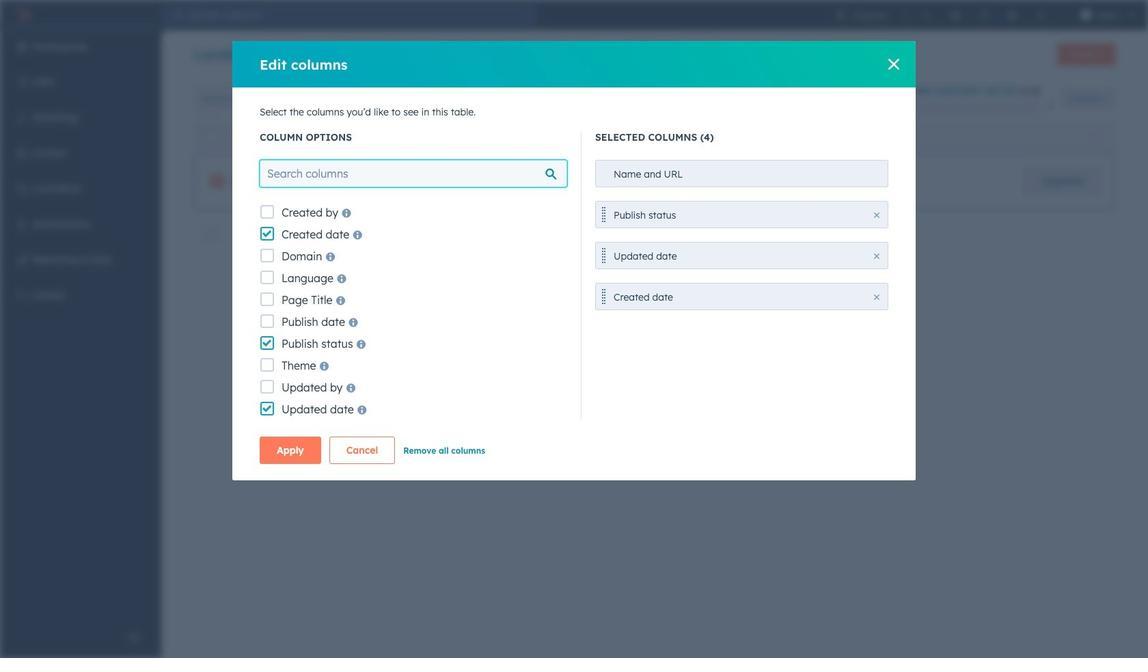 Task type: vqa. For each thing, say whether or not it's contained in the screenshot.
Press to sort. icon on the top of the page
yes



Task type: locate. For each thing, give the bounding box(es) containing it.
0 vertical spatial close image
[[888, 59, 899, 70]]

1 horizontal spatial menu
[[827, 0, 1140, 30]]

1 horizontal spatial press to sort. element
[[1093, 132, 1098, 143]]

0 horizontal spatial menu
[[0, 30, 161, 624]]

2 close image from the top
[[874, 295, 880, 300]]

dialog
[[232, 41, 916, 480]]

banner
[[194, 40, 1115, 71]]

press to sort. element
[[648, 132, 653, 143], [1093, 132, 1098, 143]]

0 vertical spatial close image
[[874, 254, 880, 259]]

0 horizontal spatial press to sort. element
[[648, 132, 653, 143]]

close image
[[874, 254, 880, 259], [874, 295, 880, 300]]

close image
[[888, 59, 899, 70], [1046, 103, 1054, 111], [874, 213, 880, 218]]

Search content search field
[[194, 85, 399, 113]]

0 horizontal spatial press to sort. image
[[648, 132, 653, 141]]

0 horizontal spatial close image
[[874, 213, 880, 218]]

marketplaces image
[[950, 10, 961, 21]]

pagination navigation
[[545, 276, 669, 294]]

help image
[[978, 10, 989, 21]]

1 horizontal spatial close image
[[888, 59, 899, 70]]

press to sort. image
[[648, 132, 653, 141], [1093, 132, 1098, 141]]

2 press to sort. element from the left
[[1093, 132, 1098, 143]]

Search columns search field
[[260, 160, 567, 187]]

2 vertical spatial close image
[[874, 213, 880, 218]]

1 vertical spatial close image
[[874, 295, 880, 300]]

menu
[[827, 0, 1140, 30], [0, 30, 161, 624]]

progress bar
[[894, 103, 906, 113]]

settings image
[[1007, 10, 1018, 21]]

1 horizontal spatial press to sort. image
[[1093, 132, 1098, 141]]

2 horizontal spatial close image
[[1046, 103, 1054, 111]]



Task type: describe. For each thing, give the bounding box(es) containing it.
1 press to sort. element from the left
[[648, 132, 653, 143]]

Search HubSpot search field
[[183, 4, 537, 26]]

notifications image
[[1036, 10, 1047, 21]]

howard n/a image
[[1080, 10, 1091, 21]]

1 press to sort. image from the left
[[648, 132, 653, 141]]

2 press to sort. image from the left
[[1093, 132, 1098, 141]]

1 vertical spatial close image
[[1046, 103, 1054, 111]]

1 close image from the top
[[874, 254, 880, 259]]



